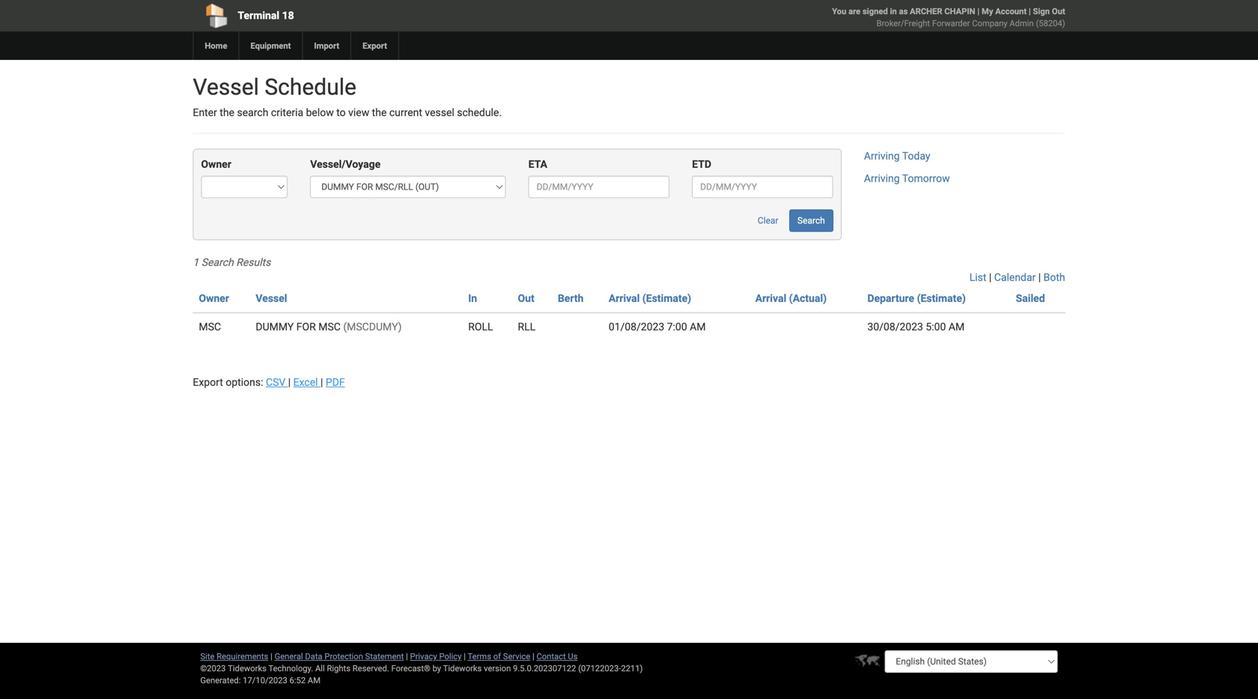 Task type: describe. For each thing, give the bounding box(es) containing it.
2 msc from the left
[[319, 321, 341, 333]]

| left sign
[[1029, 6, 1031, 16]]

export for export options: csv | excel | pdf
[[193, 376, 223, 388]]

tomorrow
[[903, 172, 950, 185]]

in
[[890, 6, 897, 16]]

in link
[[468, 292, 477, 304]]

excel link
[[293, 376, 321, 388]]

30/08/2023 5:00 am
[[868, 321, 965, 333]]

2 the from the left
[[372, 106, 387, 119]]

pdf
[[326, 376, 345, 388]]

export link
[[351, 31, 399, 60]]

30/08/2023
[[868, 321, 924, 333]]

| left my
[[978, 6, 980, 16]]

home
[[205, 41, 227, 51]]

1 vertical spatial out
[[518, 292, 535, 304]]

arriving for arriving tomorrow
[[864, 172, 900, 185]]

am inside site requirements | general data protection statement | privacy policy | terms of service | contact us ©2023 tideworks technology. all rights reserved. forecast® by tideworks version 9.5.0.202307122 (07122023-2211) generated: 17/10/2023 6:52 am
[[308, 675, 321, 685]]

arrival for arrival (estimate)
[[609, 292, 640, 304]]

clear button
[[750, 209, 787, 232]]

service
[[503, 651, 531, 661]]

departure (estimate)
[[868, 292, 966, 304]]

results
[[236, 256, 271, 269]]

list
[[970, 271, 987, 284]]

vessel
[[425, 106, 455, 119]]

out link
[[518, 292, 535, 304]]

arriving today
[[864, 150, 931, 162]]

roll
[[468, 321, 493, 333]]

| up tideworks
[[464, 651, 466, 661]]

| right csv
[[288, 376, 291, 388]]

out inside you are signed in as archer chapin | my account | sign out broker/freight forwarder company admin (58204)
[[1052, 6, 1066, 16]]

contact us link
[[537, 651, 578, 661]]

(07122023-
[[578, 663, 621, 673]]

requirements
[[217, 651, 268, 661]]

| up forecast®
[[406, 651, 408, 661]]

schedule.
[[457, 106, 502, 119]]

ETD text field
[[692, 176, 834, 198]]

| left general
[[271, 651, 273, 661]]

export options: csv | excel | pdf
[[193, 376, 345, 388]]

(estimate) for arrival (estimate)
[[643, 292, 692, 304]]

by
[[433, 663, 441, 673]]

(mscdumy)
[[343, 321, 402, 333]]

calendar
[[995, 271, 1036, 284]]

statement
[[365, 651, 404, 661]]

arriving for arriving today
[[864, 150, 900, 162]]

search inside 1 search results list | calendar | both
[[201, 256, 234, 269]]

forwarder
[[933, 18, 970, 28]]

my
[[982, 6, 994, 16]]

arrival for arrival (actual)
[[756, 292, 787, 304]]

terminal 18
[[238, 9, 294, 22]]

clear
[[758, 215, 779, 226]]

vessel schedule enter the search criteria below to view the current vessel schedule.
[[193, 74, 502, 119]]

| left the both 'link'
[[1039, 271, 1041, 284]]

search button
[[790, 209, 834, 232]]

17/10/2023
[[243, 675, 288, 685]]

forecast®
[[391, 663, 431, 673]]

owner link
[[199, 292, 229, 304]]

01/08/2023 7:00 am
[[609, 321, 706, 333]]

6:52
[[290, 675, 306, 685]]

sign
[[1033, 6, 1050, 16]]

for
[[297, 321, 316, 333]]

arrival (actual) link
[[756, 292, 827, 304]]

arrival (actual)
[[756, 292, 827, 304]]

below
[[306, 106, 334, 119]]

list link
[[970, 271, 987, 284]]

privacy
[[410, 651, 437, 661]]

data
[[305, 651, 323, 661]]

(58204)
[[1036, 18, 1066, 28]]

view
[[348, 106, 370, 119]]

protection
[[325, 651, 363, 661]]

sign out link
[[1033, 6, 1066, 16]]

general data protection statement link
[[275, 651, 404, 661]]

you are signed in as archer chapin | my account | sign out broker/freight forwarder company admin (58204)
[[832, 6, 1066, 28]]

generated:
[[200, 675, 241, 685]]

tideworks
[[443, 663, 482, 673]]

berth
[[558, 292, 584, 304]]

1 the from the left
[[220, 106, 235, 119]]

terminal 18 link
[[193, 0, 544, 31]]

departure (estimate) link
[[868, 292, 966, 304]]

options:
[[226, 376, 263, 388]]

import link
[[302, 31, 351, 60]]

rll
[[518, 321, 536, 333]]

both
[[1044, 271, 1066, 284]]

excel
[[293, 376, 318, 388]]

departure
[[868, 292, 915, 304]]

home link
[[193, 31, 239, 60]]



Task type: vqa. For each thing, say whether or not it's contained in the screenshot.
List link
yes



Task type: locate. For each thing, give the bounding box(es) containing it.
0 horizontal spatial out
[[518, 292, 535, 304]]

0 vertical spatial owner
[[201, 158, 231, 170]]

arrival down 1 search results list | calendar | both
[[609, 292, 640, 304]]

1 horizontal spatial out
[[1052, 6, 1066, 16]]

1 horizontal spatial (estimate)
[[917, 292, 966, 304]]

the right view
[[372, 106, 387, 119]]

|
[[978, 6, 980, 16], [1029, 6, 1031, 16], [990, 271, 992, 284], [1039, 271, 1041, 284], [288, 376, 291, 388], [321, 376, 323, 388], [271, 651, 273, 661], [406, 651, 408, 661], [464, 651, 466, 661], [533, 651, 535, 661]]

eta
[[529, 158, 548, 170]]

are
[[849, 6, 861, 16]]

(estimate) up 5:00
[[917, 292, 966, 304]]

msc right for
[[319, 321, 341, 333]]

(estimate) for departure (estimate)
[[917, 292, 966, 304]]

the
[[220, 106, 235, 119], [372, 106, 387, 119]]

calendar link
[[995, 271, 1036, 284]]

am right 5:00
[[949, 321, 965, 333]]

as
[[899, 6, 908, 16]]

7:00
[[667, 321, 688, 333]]

0 vertical spatial vessel
[[193, 74, 259, 100]]

am for 01/08/2023 7:00 am
[[690, 321, 706, 333]]

general
[[275, 651, 303, 661]]

2 horizontal spatial am
[[949, 321, 965, 333]]

export left options:
[[193, 376, 223, 388]]

0 horizontal spatial (estimate)
[[643, 292, 692, 304]]

(actual)
[[789, 292, 827, 304]]

policy
[[439, 651, 462, 661]]

am right 7:00
[[690, 321, 706, 333]]

equipment link
[[239, 31, 302, 60]]

(estimate)
[[643, 292, 692, 304], [917, 292, 966, 304]]

out
[[1052, 6, 1066, 16], [518, 292, 535, 304]]

| left pdf
[[321, 376, 323, 388]]

today
[[903, 150, 931, 162]]

0 horizontal spatial export
[[193, 376, 223, 388]]

import
[[314, 41, 339, 51]]

in
[[468, 292, 477, 304]]

privacy policy link
[[410, 651, 462, 661]]

1 arrival from the left
[[609, 292, 640, 304]]

1 horizontal spatial am
[[690, 321, 706, 333]]

vessel up enter on the top left
[[193, 74, 259, 100]]

0 horizontal spatial the
[[220, 106, 235, 119]]

company
[[973, 18, 1008, 28]]

0 vertical spatial arriving
[[864, 150, 900, 162]]

arriving up arriving tomorrow
[[864, 150, 900, 162]]

1 vertical spatial arriving
[[864, 172, 900, 185]]

sailed link
[[1016, 292, 1046, 304]]

arrival (estimate)
[[609, 292, 692, 304]]

export
[[363, 41, 387, 51], [193, 376, 223, 388]]

(estimate) up 01/08/2023 7:00 am
[[643, 292, 692, 304]]

arriving
[[864, 150, 900, 162], [864, 172, 900, 185]]

the right enter on the top left
[[220, 106, 235, 119]]

am for 30/08/2023 5:00 am
[[949, 321, 965, 333]]

export down terminal 18 link in the top left of the page
[[363, 41, 387, 51]]

1 horizontal spatial search
[[798, 215, 825, 226]]

owner left vessel link
[[199, 292, 229, 304]]

you
[[832, 6, 847, 16]]

2 arrival from the left
[[756, 292, 787, 304]]

site requirements link
[[200, 651, 268, 661]]

pdf link
[[326, 376, 345, 388]]

1 vertical spatial search
[[201, 256, 234, 269]]

contact
[[537, 651, 566, 661]]

site requirements | general data protection statement | privacy policy | terms of service | contact us ©2023 tideworks technology. all rights reserved. forecast® by tideworks version 9.5.0.202307122 (07122023-2211) generated: 17/10/2023 6:52 am
[[200, 651, 643, 685]]

out up rll
[[518, 292, 535, 304]]

search right clear on the top of page
[[798, 215, 825, 226]]

| right list
[[990, 271, 992, 284]]

1 horizontal spatial arrival
[[756, 292, 787, 304]]

rights
[[327, 663, 351, 673]]

2 arriving from the top
[[864, 172, 900, 185]]

2211)
[[621, 663, 643, 673]]

5:00
[[926, 321, 946, 333]]

out up (58204) in the right top of the page
[[1052, 6, 1066, 16]]

enter
[[193, 106, 217, 119]]

0 horizontal spatial am
[[308, 675, 321, 685]]

am down all
[[308, 675, 321, 685]]

1 (estimate) from the left
[[643, 292, 692, 304]]

site
[[200, 651, 215, 661]]

arriving down arriving today
[[864, 172, 900, 185]]

ETA text field
[[529, 176, 670, 198]]

1 search results list | calendar | both
[[193, 256, 1066, 284]]

vessel for vessel
[[256, 292, 287, 304]]

reserved.
[[353, 663, 389, 673]]

1 arriving from the top
[[864, 150, 900, 162]]

1 vertical spatial owner
[[199, 292, 229, 304]]

msc down owner link
[[199, 321, 221, 333]]

| up "9.5.0.202307122"
[[533, 651, 535, 661]]

2 (estimate) from the left
[[917, 292, 966, 304]]

schedule
[[265, 74, 357, 100]]

01/08/2023
[[609, 321, 665, 333]]

1 vertical spatial export
[[193, 376, 223, 388]]

©2023 tideworks
[[200, 663, 267, 673]]

vessel up dummy
[[256, 292, 287, 304]]

admin
[[1010, 18, 1034, 28]]

dummy
[[256, 321, 294, 333]]

arriving tomorrow link
[[864, 172, 950, 185]]

0 horizontal spatial search
[[201, 256, 234, 269]]

0 horizontal spatial arrival
[[609, 292, 640, 304]]

0 vertical spatial out
[[1052, 6, 1066, 16]]

search right 1
[[201, 256, 234, 269]]

vessel for vessel schedule enter the search criteria below to view the current vessel schedule.
[[193, 74, 259, 100]]

csv link
[[266, 376, 288, 388]]

owner
[[201, 158, 231, 170], [199, 292, 229, 304]]

berth link
[[558, 292, 584, 304]]

search inside search button
[[798, 215, 825, 226]]

search
[[798, 215, 825, 226], [201, 256, 234, 269]]

current
[[389, 106, 423, 119]]

all
[[315, 663, 325, 673]]

sailed
[[1016, 292, 1046, 304]]

9.5.0.202307122
[[513, 663, 576, 673]]

archer
[[910, 6, 943, 16]]

vessel inside vessel schedule enter the search criteria below to view the current vessel schedule.
[[193, 74, 259, 100]]

etd
[[692, 158, 712, 170]]

0 horizontal spatial msc
[[199, 321, 221, 333]]

0 vertical spatial search
[[798, 215, 825, 226]]

my account link
[[982, 6, 1027, 16]]

export for export
[[363, 41, 387, 51]]

owner down enter on the top left
[[201, 158, 231, 170]]

broker/freight
[[877, 18, 931, 28]]

18
[[282, 9, 294, 22]]

search
[[237, 106, 269, 119]]

of
[[494, 651, 501, 661]]

signed
[[863, 6, 888, 16]]

account
[[996, 6, 1027, 16]]

1 msc from the left
[[199, 321, 221, 333]]

0 vertical spatial export
[[363, 41, 387, 51]]

terms of service link
[[468, 651, 531, 661]]

1 vertical spatial vessel
[[256, 292, 287, 304]]

arrival left (actual)
[[756, 292, 787, 304]]

msc
[[199, 321, 221, 333], [319, 321, 341, 333]]

1
[[193, 256, 199, 269]]

vessel/voyage
[[310, 158, 381, 170]]

terms
[[468, 651, 491, 661]]

arriving today link
[[864, 150, 931, 162]]

1 horizontal spatial the
[[372, 106, 387, 119]]

technology.
[[269, 663, 313, 673]]

1 horizontal spatial msc
[[319, 321, 341, 333]]

terminal
[[238, 9, 280, 22]]

1 horizontal spatial export
[[363, 41, 387, 51]]

chapin
[[945, 6, 976, 16]]



